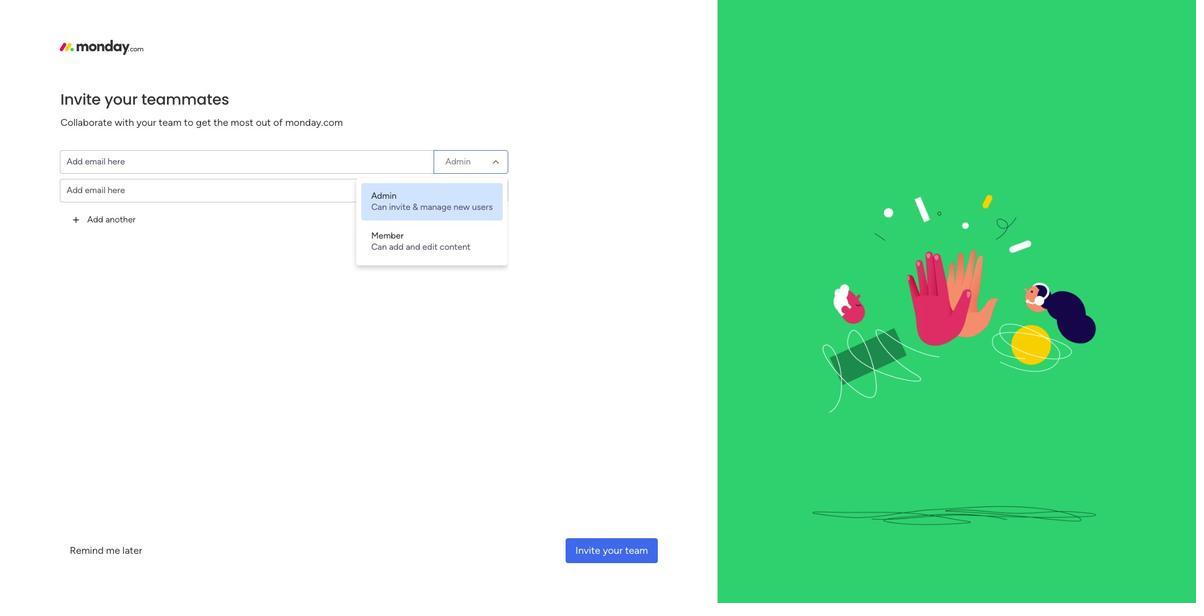 Task type: vqa. For each thing, say whether or not it's contained in the screenshot.
1st THE DESCRIPTION from the top of the page
no



Task type: locate. For each thing, give the bounding box(es) containing it.
collaborate
[[60, 116, 112, 128]]

1 vertical spatial team
[[625, 545, 648, 557]]

visited
[[296, 102, 331, 116]]

empty.
[[101, 167, 128, 178]]

teammates
[[141, 89, 229, 109]]

2 add email here email field from the top
[[60, 179, 434, 202]]

1 vertical spatial add email here email field
[[60, 179, 434, 202]]

circle o image
[[972, 181, 980, 190]]

can left 'invite'
[[371, 202, 387, 212]]

0 vertical spatial with
[[115, 116, 134, 128]]

invite for invite your teammates
[[60, 89, 101, 109]]

can
[[371, 202, 387, 212], [371, 242, 387, 252]]

your inside boost your workflow in minutes with ready-made templates
[[990, 366, 1009, 378]]

0 vertical spatial to
[[184, 116, 194, 128]]

workspace up this at the left top of the page
[[49, 167, 91, 178]]

0 vertical spatial monday.com
[[285, 116, 343, 128]]

team
[[159, 116, 182, 128], [625, 545, 648, 557]]

0 vertical spatial workspace
[[49, 167, 91, 178]]

0 vertical spatial can
[[371, 202, 387, 212]]

your
[[104, 89, 138, 109], [137, 116, 156, 128], [990, 366, 1009, 378], [603, 545, 623, 557]]

can inside member can add and edit content
[[371, 242, 387, 252]]

boost
[[961, 366, 987, 378]]

project management
[[264, 228, 360, 240]]

recently
[[247, 102, 293, 116]]

monday.com
[[285, 116, 343, 128], [1045, 499, 1096, 510]]

your inside "button"
[[603, 545, 623, 557]]

0 horizontal spatial with
[[115, 116, 134, 128]]

monday.com down the visited at the left of the page
[[285, 116, 343, 128]]

1 add email here email field from the top
[[60, 150, 434, 174]]

learn
[[1003, 499, 1024, 510]]

users
[[472, 202, 493, 212]]

0 vertical spatial invite
[[60, 89, 101, 109]]

your for invite your teammates
[[104, 89, 138, 109]]

can inside admin can invite & manage new users
[[371, 202, 387, 212]]

profile
[[1028, 179, 1055, 191]]

0 horizontal spatial invite
[[60, 89, 101, 109]]

member can add and edit content
[[371, 230, 471, 252]]

work management > main workspace
[[261, 249, 406, 259]]

templates
[[1018, 381, 1062, 393]]

1 horizontal spatial to
[[184, 116, 194, 128]]

and
[[406, 242, 420, 252]]

new
[[454, 202, 470, 212]]

0 horizontal spatial to
[[101, 181, 110, 192]]

browse
[[14, 99, 43, 110]]

1 horizontal spatial invite
[[576, 545, 601, 557]]

to
[[184, 116, 194, 128], [101, 181, 110, 192]]

me
[[106, 545, 120, 557]]

&
[[413, 202, 418, 212]]

management
[[299, 228, 360, 240]]

to left get at the left top
[[184, 116, 194, 128]]

monday.com inside getting started element
[[1045, 499, 1096, 510]]

admin inside admin can invite & manage new users
[[371, 190, 397, 201]]

ready-
[[961, 381, 990, 393]]

1 horizontal spatial with
[[1104, 366, 1123, 378]]

made
[[990, 381, 1015, 393]]

work
[[261, 249, 280, 259]]

this
[[41, 181, 55, 192]]

1 can from the top
[[371, 202, 387, 212]]

invite inside "button"
[[576, 545, 601, 557]]

add email here email field up project
[[60, 179, 434, 202]]

can for can add and edit content
[[371, 242, 387, 252]]

workspaces
[[45, 99, 92, 110]]

getting started element
[[954, 473, 1141, 522]]

learn how monday.com works
[[1003, 499, 1121, 510]]

remind me later
[[70, 545, 142, 557]]

invite
[[60, 89, 101, 109], [576, 545, 601, 557]]

get
[[196, 116, 211, 128]]

invite your teammates dialog
[[0, 0, 1197, 603]]

admin
[[446, 156, 471, 167], [446, 185, 471, 195], [371, 190, 397, 201]]

is
[[93, 167, 99, 178]]

1 vertical spatial can
[[371, 242, 387, 252]]

2 can from the top
[[371, 242, 387, 252]]

Add email here email field
[[60, 150, 434, 174], [60, 179, 434, 202]]

templates image image
[[965, 269, 1129, 355]]

with
[[115, 116, 134, 128], [1104, 366, 1123, 378]]

how
[[1027, 499, 1043, 510]]

workspace up the content.
[[57, 181, 99, 192]]

to down empty.
[[101, 181, 110, 192]]

most
[[231, 116, 253, 128]]

install our mobile app link
[[972, 194, 1141, 208]]

workspace
[[49, 167, 91, 178], [57, 181, 99, 192], [364, 249, 406, 259]]

0 horizontal spatial team
[[159, 116, 182, 128]]

invite your team button
[[566, 538, 658, 563]]

to inside invite your teammates dialog
[[184, 116, 194, 128]]

our
[[1012, 195, 1027, 206]]

monday.com right how
[[1045, 499, 1096, 510]]

out
[[256, 116, 271, 128]]

add another button
[[60, 207, 146, 232]]

your for invite your team
[[603, 545, 623, 557]]

0 vertical spatial add email here email field
[[60, 150, 434, 174]]

content.
[[63, 195, 96, 205]]

monday.com inside invite your teammates dialog
[[285, 116, 343, 128]]

create
[[112, 181, 137, 192]]

add email here email field down most
[[60, 150, 434, 174]]

1 vertical spatial monday.com
[[1045, 499, 1096, 510]]

0 horizontal spatial monday.com
[[285, 116, 343, 128]]

1 vertical spatial invite
[[576, 545, 601, 557]]

1 horizontal spatial monday.com
[[1045, 499, 1096, 510]]

mobile
[[1029, 195, 1058, 206]]

with right the minutes
[[1104, 366, 1123, 378]]

workspace down member
[[364, 249, 406, 259]]

complete
[[985, 179, 1026, 191]]

1 horizontal spatial team
[[625, 545, 648, 557]]

1 vertical spatial to
[[101, 181, 110, 192]]

later
[[123, 545, 142, 557]]

can down member
[[371, 242, 387, 252]]

works
[[1098, 499, 1121, 510]]

1 vertical spatial with
[[1104, 366, 1123, 378]]

with down invite your teammates
[[115, 116, 134, 128]]

app
[[1060, 195, 1077, 206]]

main
[[343, 249, 362, 259]]



Task type: describe. For each thing, give the bounding box(es) containing it.
in
[[1055, 366, 1063, 378]]

install
[[985, 195, 1009, 206]]

workflow
[[1012, 366, 1053, 378]]

add to favorites image
[[390, 228, 403, 240]]

invite your team image
[[751, 0, 1163, 603]]

of
[[273, 116, 283, 128]]

collaborate with your team to get the most out of monday.com
[[60, 116, 343, 128]]

add
[[87, 214, 103, 225]]

install our mobile app
[[985, 195, 1077, 206]]

management
[[282, 249, 334, 259]]

with inside boost your workflow in minutes with ready-made templates
[[1104, 366, 1123, 378]]

this workspace is empty. join this workspace to create content.
[[22, 167, 137, 205]]

content
[[440, 242, 471, 252]]

browse workspaces
[[14, 99, 92, 110]]

boost your workflow in minutes with ready-made templates
[[961, 366, 1123, 393]]

can for can invite & manage new users
[[371, 202, 387, 212]]

invite your teammates
[[60, 89, 229, 109]]

the
[[214, 116, 228, 128]]

remind
[[70, 545, 104, 557]]

remind me later button
[[60, 538, 152, 563]]

with inside invite your teammates dialog
[[115, 116, 134, 128]]

complete profile link
[[972, 178, 1141, 192]]

invite
[[389, 202, 411, 212]]

complete profile
[[985, 179, 1055, 191]]

add
[[389, 242, 404, 252]]

logo image
[[60, 40, 143, 55]]

browse workspaces button
[[9, 95, 124, 115]]

invite your team
[[576, 545, 648, 557]]

1 vertical spatial workspace
[[57, 181, 99, 192]]

join
[[22, 181, 39, 192]]

this
[[31, 167, 47, 178]]

to inside this workspace is empty. join this workspace to create content.
[[101, 181, 110, 192]]

0 vertical spatial team
[[159, 116, 182, 128]]

>
[[336, 249, 341, 259]]

add another
[[87, 214, 136, 225]]

member
[[371, 230, 404, 241]]

invite for invite your team
[[576, 545, 601, 557]]

2 vertical spatial workspace
[[364, 249, 406, 259]]

your for boost your workflow in minutes with ready-made templates
[[990, 366, 1009, 378]]

circle o image
[[972, 197, 980, 206]]

manage
[[421, 202, 452, 212]]

another
[[105, 214, 136, 225]]

project
[[264, 228, 297, 240]]

minutes
[[1066, 366, 1101, 378]]

edit
[[423, 242, 438, 252]]

Search in workspace field
[[26, 124, 104, 138]]

recently visited
[[247, 102, 331, 116]]

team inside invite your team "button"
[[625, 545, 648, 557]]

admin can invite & manage new users
[[371, 190, 493, 212]]



